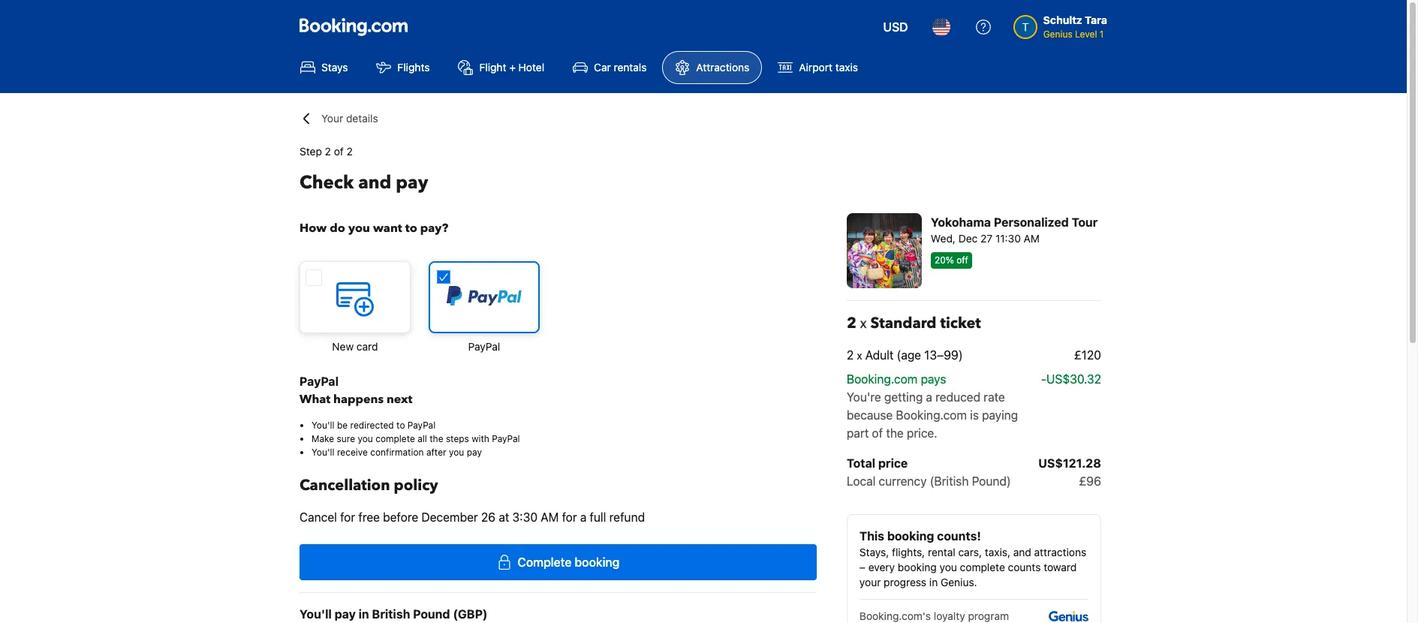 Task type: vqa. For each thing, say whether or not it's contained in the screenshot.
refund
yes



Task type: describe. For each thing, give the bounding box(es) containing it.
2 left adult
[[847, 348, 854, 362]]

(british
[[930, 475, 969, 488]]

policy
[[394, 475, 438, 496]]

schultz
[[1043, 14, 1082, 26]]

details
[[346, 112, 378, 125]]

step 2 of 2
[[300, 145, 353, 158]]

and inside this booking counts! stays, flights, rental cars, taxis, and attractions – every booking you complete counts toward your progress in genius.
[[1013, 546, 1031, 559]]

rental
[[928, 546, 956, 559]]

pays
[[921, 372, 946, 386]]

cars,
[[958, 546, 982, 559]]

currency
[[879, 475, 927, 488]]

adult
[[865, 348, 894, 362]]

loyalty
[[934, 610, 965, 622]]

personalized
[[994, 215, 1069, 229]]

check and pay
[[300, 170, 428, 195]]

this booking counts! stays, flights, rental cars, taxis, and attractions – every booking you complete counts toward your progress in genius.
[[860, 529, 1087, 589]]

you
[[940, 561, 957, 574]]

1 vertical spatial pay
[[335, 607, 356, 621]]

booking.com image
[[300, 18, 408, 36]]

price.
[[907, 426, 938, 440]]

20%
[[935, 255, 954, 266]]

wed,
[[931, 232, 956, 245]]

2 𝗑 adult  (age 13–99)
[[847, 348, 963, 362]]

2 down the 'your details' link
[[347, 145, 353, 158]]

booking for complete
[[575, 556, 620, 569]]

flights,
[[892, 546, 925, 559]]

is
[[970, 408, 979, 422]]

local
[[847, 475, 876, 488]]

a inside booking.com pays you're getting a reduced rate because booking.com is paying part of the price.
[[926, 390, 932, 404]]

dec
[[959, 232, 978, 245]]

2 right the step
[[325, 145, 331, 158]]

tour
[[1072, 215, 1098, 229]]

ticket
[[940, 313, 981, 333]]

stays
[[321, 61, 348, 74]]

tara
[[1085, 14, 1107, 26]]

progress
[[884, 576, 927, 589]]

11:30
[[996, 232, 1021, 245]]

flights link
[[364, 51, 443, 84]]

+
[[509, 61, 516, 74]]

usd
[[883, 20, 908, 34]]

0 vertical spatial of
[[334, 145, 344, 158]]

1 vertical spatial booking.com
[[896, 408, 967, 422]]

27
[[981, 232, 993, 245]]

1
[[1100, 29, 1104, 40]]

flight
[[479, 61, 506, 74]]

local currency (british pound)
[[847, 475, 1011, 488]]

airport taxis
[[799, 61, 858, 74]]

stays,
[[860, 546, 889, 559]]

program
[[968, 610, 1009, 622]]

-us$30.32
[[1041, 372, 1101, 386]]

total price
[[847, 456, 908, 470]]

counts!
[[937, 529, 981, 543]]

cancel for free before december 26 at 3:30 am for a full refund
[[300, 511, 645, 524]]

refund
[[609, 511, 645, 524]]

this
[[860, 529, 884, 543]]

booking.com's loyalty program
[[860, 610, 1009, 622]]

full
[[590, 511, 606, 524]]

flight + hotel
[[479, 61, 544, 74]]

attractions
[[696, 61, 750, 74]]

part
[[847, 426, 869, 440]]

taxis,
[[985, 546, 1011, 559]]

rentals
[[614, 61, 647, 74]]

cancel
[[300, 511, 337, 524]]

complete booking button
[[300, 544, 817, 580]]

every
[[868, 561, 895, 574]]

the
[[886, 426, 904, 440]]

0 vertical spatial am
[[1024, 232, 1040, 245]]

£120
[[1074, 348, 1101, 362]]

attractions link
[[663, 51, 762, 84]]

genius
[[1043, 29, 1073, 40]]

your
[[860, 576, 881, 589]]

you'll
[[300, 607, 332, 621]]

usd button
[[874, 9, 917, 45]]

0 horizontal spatial in
[[359, 607, 369, 621]]

your
[[321, 112, 343, 125]]

free
[[358, 511, 380, 524]]



Task type: locate. For each thing, give the bounding box(es) containing it.
for left free
[[340, 511, 355, 524]]

airport taxis link
[[765, 51, 871, 84]]

of right the step
[[334, 145, 344, 158]]

pay
[[396, 170, 428, 195], [335, 607, 356, 621]]

airport
[[799, 61, 833, 74]]

1 vertical spatial 𝗑
[[857, 348, 862, 362]]

complete
[[960, 561, 1005, 574]]

wed, dec 27 11:30 am
[[931, 232, 1040, 245]]

0 vertical spatial 𝗑
[[860, 313, 867, 333]]

counts
[[1008, 561, 1041, 574]]

complete booking
[[518, 556, 620, 569]]

(gbp)
[[453, 607, 488, 621]]

rate
[[984, 390, 1005, 404]]

𝗑 left adult
[[857, 348, 862, 362]]

2 left the standard
[[847, 313, 857, 333]]

booking
[[887, 529, 934, 543], [575, 556, 620, 569], [898, 561, 937, 574]]

booking up flights,
[[887, 529, 934, 543]]

pound)
[[972, 475, 1011, 488]]

3:30
[[512, 511, 538, 524]]

13–99)
[[924, 348, 963, 362]]

us$121.28
[[1038, 456, 1101, 470]]

step
[[300, 145, 322, 158]]

0 horizontal spatial pay
[[335, 607, 356, 621]]

genius.
[[941, 576, 977, 589]]

1 horizontal spatial for
[[562, 511, 577, 524]]

yokohama
[[931, 215, 991, 229]]

standard
[[871, 313, 937, 333]]

1 horizontal spatial pay
[[396, 170, 428, 195]]

booking down flights,
[[898, 561, 937, 574]]

flight + hotel link
[[446, 51, 557, 84]]

total
[[847, 456, 876, 470]]

car rentals
[[594, 61, 647, 74]]

attractions
[[1034, 546, 1087, 559]]

1 horizontal spatial of
[[872, 426, 883, 440]]

of left the
[[872, 426, 883, 440]]

20% off
[[935, 255, 969, 266]]

1 horizontal spatial a
[[926, 390, 932, 404]]

𝗑 up adult
[[860, 313, 867, 333]]

price
[[878, 456, 908, 470]]

and right check
[[358, 170, 391, 195]]

flights
[[398, 61, 430, 74]]

2 for from the left
[[562, 511, 577, 524]]

1 vertical spatial a
[[580, 511, 587, 524]]

booking.com up the price.
[[896, 408, 967, 422]]

booking inside button
[[575, 556, 620, 569]]

0 vertical spatial booking.com
[[847, 372, 918, 386]]

booking.com's
[[860, 610, 931, 622]]

for left full
[[562, 511, 577, 524]]

1 for from the left
[[340, 511, 355, 524]]

booking.com pays you're getting a reduced rate because booking.com is paying part of the price.
[[847, 372, 1018, 440]]

0 vertical spatial a
[[926, 390, 932, 404]]

a left full
[[580, 511, 587, 524]]

am down personalized
[[1024, 232, 1040, 245]]

british
[[372, 607, 410, 621]]

in
[[929, 576, 938, 589], [359, 607, 369, 621]]

schultz tara genius level 1
[[1043, 14, 1107, 40]]

blue genius logo image
[[1049, 611, 1089, 622], [1049, 611, 1089, 622]]

1 vertical spatial am
[[541, 511, 559, 524]]

december
[[421, 511, 478, 524]]

0 horizontal spatial a
[[580, 511, 587, 524]]

𝗑 for adult
[[857, 348, 862, 362]]

0 vertical spatial and
[[358, 170, 391, 195]]

hotel
[[519, 61, 544, 74]]

𝗑 for standard
[[860, 313, 867, 333]]

of inside booking.com pays you're getting a reduced rate because booking.com is paying part of the price.
[[872, 426, 883, 440]]

toward
[[1044, 561, 1077, 574]]

at
[[499, 511, 509, 524]]

reduced
[[936, 390, 981, 404]]

getting
[[884, 390, 923, 404]]

pound
[[413, 607, 450, 621]]

booking.com
[[847, 372, 918, 386], [896, 408, 967, 422]]

you'll pay in british pound (gbp)
[[300, 607, 488, 621]]

26
[[481, 511, 496, 524]]

in left the british on the left bottom of page
[[359, 607, 369, 621]]

before
[[383, 511, 418, 524]]

-
[[1041, 372, 1047, 386]]

0 vertical spatial pay
[[396, 170, 428, 195]]

level
[[1075, 29, 1097, 40]]

(age
[[897, 348, 921, 362]]

1 vertical spatial of
[[872, 426, 883, 440]]

taxis
[[835, 61, 858, 74]]

you're
[[847, 390, 881, 404]]

a
[[926, 390, 932, 404], [580, 511, 587, 524]]

off
[[957, 255, 969, 266]]

car
[[594, 61, 611, 74]]

a down pays on the right of the page
[[926, 390, 932, 404]]

1 vertical spatial in
[[359, 607, 369, 621]]

yokohama personalized tour
[[931, 215, 1098, 229]]

1 vertical spatial and
[[1013, 546, 1031, 559]]

cancellation policy
[[300, 475, 438, 496]]

0 horizontal spatial of
[[334, 145, 344, 158]]

your account menu schultz tara genius level 1 element
[[1013, 7, 1113, 41]]

1 horizontal spatial am
[[1024, 232, 1040, 245]]

1 horizontal spatial and
[[1013, 546, 1031, 559]]

am right 3:30
[[541, 511, 559, 524]]

in inside this booking counts! stays, flights, rental cars, taxis, and attractions – every booking you complete counts toward your progress in genius.
[[929, 576, 938, 589]]

2 𝗑 standard ticket
[[847, 313, 981, 333]]

£96
[[1079, 475, 1101, 488]]

in left genius.
[[929, 576, 938, 589]]

stays link
[[288, 51, 361, 84]]

–
[[860, 561, 866, 574]]

us$30.32
[[1047, 372, 1101, 386]]

booking.com down adult
[[847, 372, 918, 386]]

and
[[358, 170, 391, 195], [1013, 546, 1031, 559]]

1 horizontal spatial in
[[929, 576, 938, 589]]

0 horizontal spatial am
[[541, 511, 559, 524]]

0 vertical spatial in
[[929, 576, 938, 589]]

0 horizontal spatial for
[[340, 511, 355, 524]]

and up counts
[[1013, 546, 1031, 559]]

booking for this
[[887, 529, 934, 543]]

booking down full
[[575, 556, 620, 569]]

complete
[[518, 556, 572, 569]]

0 horizontal spatial and
[[358, 170, 391, 195]]

am
[[1024, 232, 1040, 245], [541, 511, 559, 524]]



